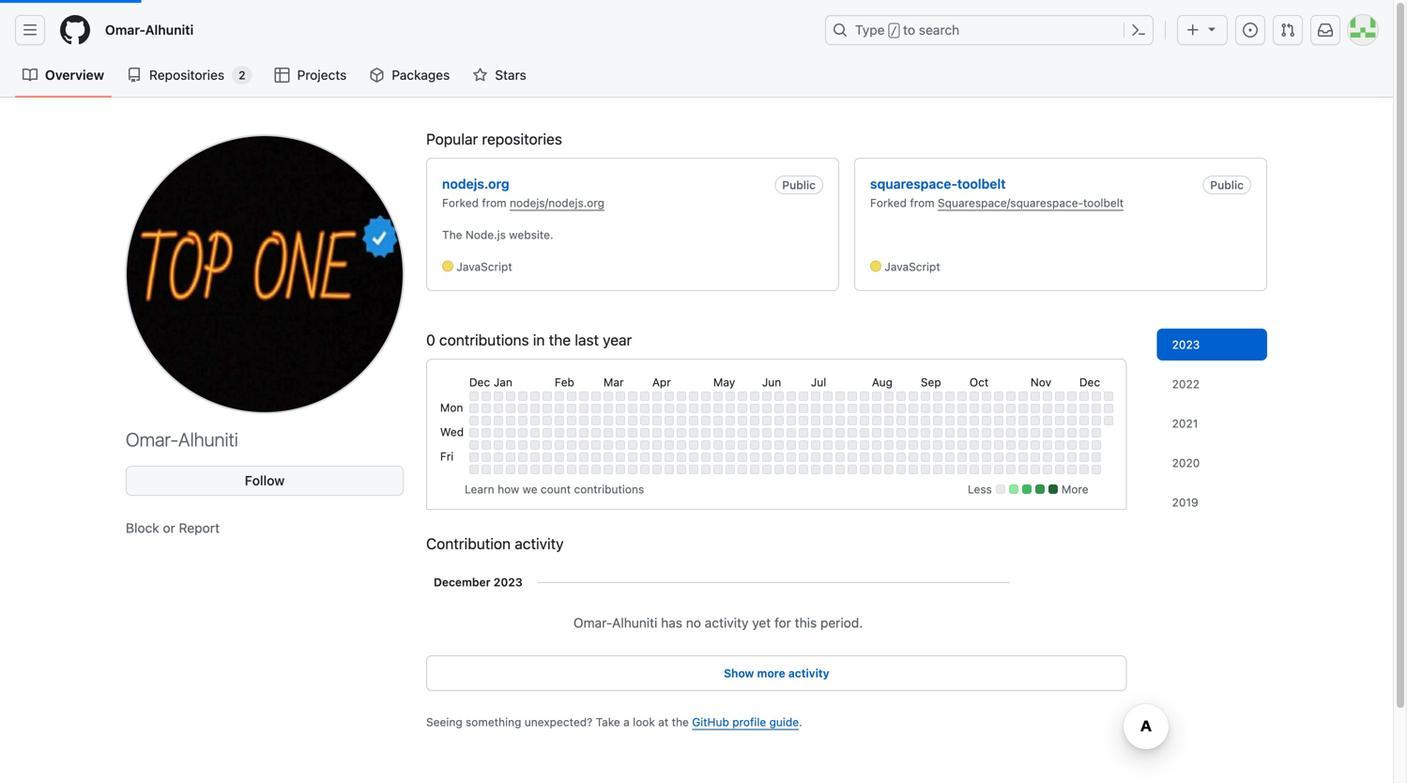 Task type: locate. For each thing, give the bounding box(es) containing it.
less
[[968, 482, 992, 496]]

2021 link
[[1157, 407, 1268, 439]]

2022 link
[[1157, 368, 1268, 400]]

forked
[[442, 196, 479, 209], [870, 196, 907, 209]]

alhuniti up repositories
[[145, 22, 194, 38]]

1 horizontal spatial javascript
[[885, 260, 940, 273]]

1 horizontal spatial activity
[[705, 615, 749, 630]]

1 horizontal spatial toolbelt
[[1083, 196, 1124, 209]]

0 vertical spatial the
[[549, 331, 571, 349]]

2 public from the left
[[1211, 178, 1244, 191]]

omar- up block at left bottom
[[126, 428, 178, 450]]

homepage image
[[60, 15, 90, 45]]

has
[[661, 615, 683, 630]]

seeing
[[426, 715, 463, 728]]

1 horizontal spatial dec
[[1080, 375, 1101, 389]]

table image
[[275, 68, 290, 83]]

omar-alhuniti up the "repo" image
[[105, 22, 194, 38]]

1 vertical spatial the
[[672, 715, 689, 728]]

contribution activity
[[426, 535, 564, 552]]

cell
[[469, 391, 479, 401], [481, 391, 491, 401], [494, 391, 503, 401], [506, 391, 515, 401], [518, 391, 528, 401], [530, 391, 540, 401], [543, 391, 552, 401], [555, 391, 564, 401], [567, 391, 576, 401], [579, 391, 589, 401], [591, 391, 601, 401], [604, 391, 613, 401], [616, 391, 625, 401], [628, 391, 637, 401], [640, 391, 650, 401], [652, 391, 662, 401], [665, 391, 674, 401], [677, 391, 686, 401], [689, 391, 698, 401], [701, 391, 711, 401], [713, 391, 723, 401], [726, 391, 735, 401], [738, 391, 747, 401], [750, 391, 759, 401], [762, 391, 772, 401], [774, 391, 784, 401], [787, 391, 796, 401], [799, 391, 808, 401], [811, 391, 820, 401], [823, 391, 833, 401], [835, 391, 845, 401], [848, 391, 857, 401], [860, 391, 869, 401], [872, 391, 881, 401], [884, 391, 894, 401], [896, 391, 906, 401], [909, 391, 918, 401], [921, 391, 930, 401], [933, 391, 942, 401], [945, 391, 955, 401], [958, 391, 967, 401], [970, 391, 979, 401], [982, 391, 991, 401], [994, 391, 1004, 401], [1006, 391, 1016, 401], [1019, 391, 1028, 401], [1031, 391, 1040, 401], [1043, 391, 1052, 401], [1055, 391, 1065, 401], [1067, 391, 1077, 401], [1080, 391, 1089, 401], [1092, 391, 1101, 401], [1104, 391, 1113, 401], [469, 404, 479, 413], [481, 404, 491, 413], [494, 404, 503, 413], [506, 404, 515, 413], [518, 404, 528, 413], [530, 404, 540, 413], [543, 404, 552, 413], [555, 404, 564, 413], [567, 404, 576, 413], [579, 404, 589, 413], [591, 404, 601, 413], [604, 404, 613, 413], [616, 404, 625, 413], [628, 404, 637, 413], [640, 404, 650, 413], [652, 404, 662, 413], [665, 404, 674, 413], [677, 404, 686, 413], [689, 404, 698, 413], [701, 404, 711, 413], [713, 404, 723, 413], [726, 404, 735, 413], [738, 404, 747, 413], [750, 404, 759, 413], [762, 404, 772, 413], [774, 404, 784, 413], [787, 404, 796, 413], [799, 404, 808, 413], [811, 404, 820, 413], [823, 404, 833, 413], [835, 404, 845, 413], [848, 404, 857, 413], [860, 404, 869, 413], [872, 404, 881, 413], [884, 404, 894, 413], [896, 404, 906, 413], [909, 404, 918, 413], [921, 404, 930, 413], [933, 404, 942, 413], [945, 404, 955, 413], [958, 404, 967, 413], [970, 404, 979, 413], [982, 404, 991, 413], [994, 404, 1004, 413], [1006, 404, 1016, 413], [1019, 404, 1028, 413], [1031, 404, 1040, 413], [1043, 404, 1052, 413], [1055, 404, 1065, 413], [1067, 404, 1077, 413], [1080, 404, 1089, 413], [1092, 404, 1101, 413], [1104, 404, 1113, 413], [469, 416, 479, 425], [481, 416, 491, 425], [494, 416, 503, 425], [506, 416, 515, 425], [518, 416, 528, 425], [530, 416, 540, 425], [543, 416, 552, 425], [555, 416, 564, 425], [567, 416, 576, 425], [579, 416, 589, 425], [591, 416, 601, 425], [604, 416, 613, 425], [616, 416, 625, 425], [628, 416, 637, 425], [640, 416, 650, 425], [652, 416, 662, 425], [665, 416, 674, 425], [677, 416, 686, 425], [689, 416, 698, 425], [701, 416, 711, 425], [713, 416, 723, 425], [726, 416, 735, 425], [738, 416, 747, 425], [750, 416, 759, 425], [762, 416, 772, 425], [774, 416, 784, 425], [787, 416, 796, 425], [799, 416, 808, 425], [811, 416, 820, 425], [823, 416, 833, 425], [835, 416, 845, 425], [848, 416, 857, 425], [860, 416, 869, 425], [872, 416, 881, 425], [884, 416, 894, 425], [896, 416, 906, 425], [909, 416, 918, 425], [921, 416, 930, 425], [933, 416, 942, 425], [945, 416, 955, 425], [958, 416, 967, 425], [970, 416, 979, 425], [982, 416, 991, 425], [994, 416, 1004, 425], [1006, 416, 1016, 425], [1019, 416, 1028, 425], [1031, 416, 1040, 425], [1043, 416, 1052, 425], [1055, 416, 1065, 425], [1067, 416, 1077, 425], [1080, 416, 1089, 425], [1092, 416, 1101, 425], [1104, 416, 1113, 425], [469, 428, 479, 437], [481, 428, 491, 437], [494, 428, 503, 437], [506, 428, 515, 437], [518, 428, 528, 437], [530, 428, 540, 437], [543, 428, 552, 437], [555, 428, 564, 437], [567, 428, 576, 437], [579, 428, 589, 437], [591, 428, 601, 437], [604, 428, 613, 437], [616, 428, 625, 437], [628, 428, 637, 437], [640, 428, 650, 437], [652, 428, 662, 437], [665, 428, 674, 437], [677, 428, 686, 437], [689, 428, 698, 437], [701, 428, 711, 437], [713, 428, 723, 437], [726, 428, 735, 437], [738, 428, 747, 437], [750, 428, 759, 437], [762, 428, 772, 437], [774, 428, 784, 437], [787, 428, 796, 437], [799, 428, 808, 437], [811, 428, 820, 437], [823, 428, 833, 437], [835, 428, 845, 437], [848, 428, 857, 437], [860, 428, 869, 437], [872, 428, 881, 437], [884, 428, 894, 437], [896, 428, 906, 437], [909, 428, 918, 437], [921, 428, 930, 437], [933, 428, 942, 437], [945, 428, 955, 437], [958, 428, 967, 437], [970, 428, 979, 437], [982, 428, 991, 437], [994, 428, 1004, 437], [1006, 428, 1016, 437], [1019, 428, 1028, 437], [1031, 428, 1040, 437], [1043, 428, 1052, 437], [1055, 428, 1065, 437], [1067, 428, 1077, 437], [1080, 428, 1089, 437], [1092, 428, 1101, 437], [469, 440, 479, 450], [481, 440, 491, 450], [494, 440, 503, 450], [506, 440, 515, 450], [518, 440, 528, 450], [530, 440, 540, 450], [543, 440, 552, 450], [555, 440, 564, 450], [567, 440, 576, 450], [579, 440, 589, 450], [591, 440, 601, 450], [604, 440, 613, 450], [616, 440, 625, 450], [628, 440, 637, 450], [640, 440, 650, 450], [652, 440, 662, 450], [665, 440, 674, 450], [677, 440, 686, 450], [689, 440, 698, 450], [701, 440, 711, 450], [713, 440, 723, 450], [726, 440, 735, 450], [738, 440, 747, 450], [750, 440, 759, 450], [762, 440, 772, 450], [774, 440, 784, 450], [787, 440, 796, 450], [799, 440, 808, 450], [811, 440, 820, 450], [823, 440, 833, 450], [835, 440, 845, 450], [848, 440, 857, 450], [860, 440, 869, 450], [872, 440, 881, 450], [884, 440, 894, 450], [896, 440, 906, 450], [909, 440, 918, 450], [921, 440, 930, 450], [933, 440, 942, 450], [945, 440, 955, 450], [958, 440, 967, 450], [970, 440, 979, 450], [982, 440, 991, 450], [994, 440, 1004, 450], [1006, 440, 1016, 450], [1019, 440, 1028, 450], [1031, 440, 1040, 450], [1043, 440, 1052, 450], [1055, 440, 1065, 450], [1067, 440, 1077, 450], [1080, 440, 1089, 450], [1092, 440, 1101, 450], [469, 452, 479, 462], [481, 452, 491, 462], [494, 452, 503, 462], [506, 452, 515, 462], [518, 452, 528, 462], [530, 452, 540, 462], [543, 452, 552, 462], [555, 452, 564, 462], [567, 452, 576, 462], [579, 452, 589, 462], [591, 452, 601, 462], [604, 452, 613, 462], [616, 452, 625, 462], [628, 452, 637, 462], [640, 452, 650, 462], [652, 452, 662, 462], [665, 452, 674, 462], [677, 452, 686, 462], [689, 452, 698, 462], [701, 452, 711, 462], [713, 452, 723, 462], [726, 452, 735, 462], [738, 452, 747, 462], [750, 452, 759, 462], [762, 452, 772, 462], [774, 452, 784, 462], [787, 452, 796, 462], [799, 452, 808, 462], [811, 452, 820, 462], [823, 452, 833, 462], [835, 452, 845, 462], [848, 452, 857, 462], [860, 452, 869, 462], [872, 452, 881, 462], [884, 452, 894, 462], [896, 452, 906, 462], [909, 452, 918, 462], [921, 452, 930, 462], [933, 452, 942, 462], [945, 452, 955, 462], [958, 452, 967, 462], [970, 452, 979, 462], [982, 452, 991, 462], [994, 452, 1004, 462], [1006, 452, 1016, 462], [1019, 452, 1028, 462], [1031, 452, 1040, 462], [1043, 452, 1052, 462], [1055, 452, 1065, 462], [1067, 452, 1077, 462], [1080, 452, 1089, 462], [1092, 452, 1101, 462], [469, 465, 479, 474], [481, 465, 491, 474], [494, 465, 503, 474], [506, 465, 515, 474], [518, 465, 528, 474], [530, 465, 540, 474], [543, 465, 552, 474], [555, 465, 564, 474], [567, 465, 576, 474], [579, 465, 589, 474], [591, 465, 601, 474], [604, 465, 613, 474], [616, 465, 625, 474], [628, 465, 637, 474], [640, 465, 650, 474], [652, 465, 662, 474], [665, 465, 674, 474], [677, 465, 686, 474], [689, 465, 698, 474], [701, 465, 711, 474], [713, 465, 723, 474], [726, 465, 735, 474], [738, 465, 747, 474], [750, 465, 759, 474], [762, 465, 772, 474], [774, 465, 784, 474], [787, 465, 796, 474], [799, 465, 808, 474], [811, 465, 820, 474], [823, 465, 833, 474], [835, 465, 845, 474], [848, 465, 857, 474], [860, 465, 869, 474], [872, 465, 881, 474], [884, 465, 894, 474], [896, 465, 906, 474], [909, 465, 918, 474], [921, 465, 930, 474], [933, 465, 942, 474], [945, 465, 955, 474], [958, 465, 967, 474], [970, 465, 979, 474], [982, 465, 991, 474], [994, 465, 1004, 474], [1006, 465, 1016, 474], [1019, 465, 1028, 474], [1031, 465, 1040, 474], [1043, 465, 1052, 474], [1055, 465, 1065, 474], [1067, 465, 1077, 474], [1080, 465, 1089, 474], [1092, 465, 1101, 474]]

repositories
[[149, 67, 224, 83]]

forked down nodejs.org link
[[442, 196, 479, 209]]

git pull request image
[[1281, 23, 1296, 38]]

0 horizontal spatial toolbelt
[[957, 176, 1006, 191]]

forked down squarespace-
[[870, 196, 907, 209]]

javascript down node.js
[[457, 260, 512, 273]]

1 vertical spatial 2023
[[494, 575, 523, 589]]

alhuniti
[[145, 22, 194, 38], [178, 428, 238, 450], [612, 615, 658, 630]]

block
[[126, 520, 159, 536]]

0 horizontal spatial javascript
[[457, 260, 512, 273]]

0 horizontal spatial dec
[[469, 375, 490, 389]]

december
[[434, 575, 491, 589]]

alhuniti up follow omar-alhuniti submit on the left of page
[[178, 428, 238, 450]]

1 horizontal spatial 2023
[[1172, 338, 1200, 351]]

take
[[596, 715, 620, 728]]

activity right the more on the bottom right of the page
[[789, 666, 830, 680]]

how
[[498, 482, 519, 496]]

node.js
[[466, 228, 506, 241]]

a
[[624, 715, 630, 728]]

apr
[[652, 375, 671, 389]]

contributions
[[439, 331, 529, 349], [574, 482, 644, 496]]

toolbelt
[[957, 176, 1006, 191], [1083, 196, 1124, 209]]

1 horizontal spatial the
[[672, 715, 689, 728]]

omar-alhuniti up block or report
[[126, 428, 238, 450]]

activity right the no
[[705, 615, 749, 630]]

unexpected?
[[525, 715, 593, 728]]

stars
[[495, 67, 527, 83]]

omar-alhuniti
[[105, 22, 194, 38], [126, 428, 238, 450]]

0 vertical spatial toolbelt
[[957, 176, 1006, 191]]

omar-
[[105, 22, 145, 38], [126, 428, 178, 450], [574, 615, 612, 630]]

last
[[575, 331, 599, 349]]

activity down the "we"
[[515, 535, 564, 552]]

triangle down image
[[1205, 21, 1220, 36]]

nodejs.org link
[[442, 176, 509, 191]]

nodejs/nodejs.org link
[[510, 196, 605, 209]]

1 horizontal spatial forked
[[870, 196, 907, 209]]

0 horizontal spatial the
[[549, 331, 571, 349]]

2023 link
[[1157, 328, 1268, 360]]

the right the at
[[672, 715, 689, 728]]

Follow Omar-Alhuniti submit
[[126, 466, 404, 496]]

1 public from the left
[[782, 178, 816, 191]]

more
[[1062, 482, 1089, 496]]

0 horizontal spatial public
[[782, 178, 816, 191]]

feb
[[555, 375, 575, 389]]

/
[[891, 24, 898, 38]]

0 vertical spatial alhuniti
[[145, 22, 194, 38]]

seeing something unexpected? take a look at the github profile guide .
[[426, 715, 802, 728]]

2 vertical spatial alhuniti
[[612, 615, 658, 630]]

2020 link
[[1157, 447, 1268, 479]]

nov
[[1031, 375, 1052, 389]]

look
[[633, 715, 655, 728]]

1 horizontal spatial contributions
[[574, 482, 644, 496]]

0 vertical spatial 2023
[[1172, 338, 1200, 351]]

omar- left the has
[[574, 615, 612, 630]]

0       contributions         in the last year
[[426, 331, 632, 349]]

contribution
[[426, 535, 511, 552]]

type / to search
[[855, 22, 960, 38]]

2 vertical spatial activity
[[789, 666, 830, 680]]

public
[[782, 178, 816, 191], [1211, 178, 1244, 191]]

2019
[[1172, 496, 1199, 509]]

dec left jan at left
[[469, 375, 490, 389]]

dec right nov
[[1080, 375, 1101, 389]]

2 from from the left
[[910, 196, 935, 209]]

javascript down squarespace-
[[885, 260, 940, 273]]

1 horizontal spatial from
[[910, 196, 935, 209]]

omar- up the "repo" image
[[105, 22, 145, 38]]

2 dec from the left
[[1080, 375, 1101, 389]]

show more activity button
[[426, 655, 1127, 691]]

0 horizontal spatial forked
[[442, 196, 479, 209]]

or
[[163, 520, 175, 536]]

grid containing dec
[[437, 371, 1116, 477]]

2023 inside the 2023 link
[[1172, 338, 1200, 351]]

view omar-alhuniti's full-sized avatar image
[[126, 135, 404, 413]]

2 forked from the left
[[870, 196, 907, 209]]

0 horizontal spatial from
[[482, 196, 507, 209]]

package image
[[369, 68, 384, 83]]

forked from squarespace/squarespace-toolbelt
[[870, 196, 1124, 209]]

from down nodejs.org link
[[482, 196, 507, 209]]

public for nodejs.org
[[782, 178, 816, 191]]

alhuniti left the has
[[612, 615, 658, 630]]

overview link
[[15, 61, 112, 89]]

star image
[[473, 68, 488, 83]]

1 forked from the left
[[442, 196, 479, 209]]

more
[[757, 666, 786, 680]]

from
[[482, 196, 507, 209], [910, 196, 935, 209]]

block or report
[[126, 520, 220, 536]]

contributions up dec jan
[[439, 331, 529, 349]]

contributions right count
[[574, 482, 644, 496]]

repo image
[[127, 68, 142, 83]]

search
[[919, 22, 960, 38]]

1 horizontal spatial public
[[1211, 178, 1244, 191]]

2021
[[1172, 417, 1198, 430]]

1 vertical spatial alhuniti
[[178, 428, 238, 450]]

2023 up the 2022
[[1172, 338, 1200, 351]]

1 vertical spatial toolbelt
[[1083, 196, 1124, 209]]

2023
[[1172, 338, 1200, 351], [494, 575, 523, 589]]

grid
[[437, 371, 1116, 477]]

from down squarespace-
[[910, 196, 935, 209]]

0 horizontal spatial contributions
[[439, 331, 529, 349]]

javascript
[[457, 260, 512, 273], [885, 260, 940, 273]]

something
[[466, 715, 521, 728]]

0 horizontal spatial activity
[[515, 535, 564, 552]]

squarespace-toolbelt
[[870, 176, 1006, 191]]

1 from from the left
[[482, 196, 507, 209]]

stars link
[[465, 61, 534, 89]]

1 dec from the left
[[469, 375, 490, 389]]

period.
[[821, 615, 863, 630]]

1 vertical spatial activity
[[705, 615, 749, 630]]

wed
[[440, 425, 464, 438]]

1 vertical spatial omar-
[[126, 428, 178, 450]]

from for squarespace-toolbelt
[[910, 196, 935, 209]]

2 horizontal spatial activity
[[789, 666, 830, 680]]

show more activity
[[724, 666, 830, 680]]

in
[[533, 331, 545, 349]]

0 vertical spatial contributions
[[439, 331, 529, 349]]

0 vertical spatial omar-alhuniti
[[105, 22, 194, 38]]

the right the in
[[549, 331, 571, 349]]

footer
[[0, 740, 1393, 783]]

2023 down contribution activity
[[494, 575, 523, 589]]

dec
[[469, 375, 490, 389], [1080, 375, 1101, 389]]

2 javascript from the left
[[885, 260, 940, 273]]



Task type: vqa. For each thing, say whether or not it's contained in the screenshot.
omar-
yes



Task type: describe. For each thing, give the bounding box(es) containing it.
command palette image
[[1131, 23, 1146, 38]]

0 vertical spatial omar-
[[105, 22, 145, 38]]

squarespace/squarespace-
[[938, 196, 1083, 209]]

type
[[855, 22, 885, 38]]

learn how we count contributions
[[465, 482, 644, 496]]

report
[[179, 520, 220, 536]]

public for squarespace-toolbelt
[[1211, 178, 1244, 191]]

may
[[713, 375, 735, 389]]

december 2023
[[434, 575, 523, 589]]

dec for dec jan
[[469, 375, 490, 389]]

1 vertical spatial omar-alhuniti
[[126, 428, 238, 450]]

nodejs/nodejs.org
[[510, 196, 605, 209]]

github
[[692, 715, 729, 728]]

dec for dec
[[1080, 375, 1101, 389]]

year
[[603, 331, 632, 349]]

book image
[[23, 68, 38, 83]]

projects
[[297, 67, 347, 83]]

popular repositories
[[426, 130, 562, 148]]

omar-alhuniti has no activity           yet for this period.
[[574, 615, 863, 630]]

packages link
[[362, 61, 458, 89]]

oct
[[970, 375, 989, 389]]

forked for squarespace-toolbelt
[[870, 196, 907, 209]]

sep
[[921, 375, 941, 389]]

jan
[[494, 375, 513, 389]]

github profile guide link
[[692, 715, 799, 728]]

.
[[799, 715, 802, 728]]

mon
[[440, 401, 463, 414]]

2022
[[1172, 377, 1200, 390]]

jun
[[762, 375, 781, 389]]

projects link
[[267, 61, 354, 89]]

fri
[[440, 450, 454, 463]]

jul
[[811, 375, 827, 389]]

we
[[523, 482, 538, 496]]

learn
[[465, 482, 495, 496]]

2020
[[1172, 456, 1200, 469]]

block or report button
[[126, 518, 220, 538]]

yet
[[752, 615, 771, 630]]

popular
[[426, 130, 478, 148]]

website.
[[509, 228, 554, 241]]

2 vertical spatial omar-
[[574, 615, 612, 630]]

notifications image
[[1318, 23, 1333, 38]]

no
[[686, 615, 701, 630]]

show
[[724, 666, 754, 680]]

to
[[903, 22, 915, 38]]

overview
[[45, 67, 104, 83]]

profile
[[733, 715, 766, 728]]

0 vertical spatial activity
[[515, 535, 564, 552]]

mar
[[604, 375, 624, 389]]

the
[[442, 228, 462, 241]]

aug
[[872, 375, 893, 389]]

learn how we count contributions link
[[465, 482, 644, 496]]

at
[[658, 715, 669, 728]]

repositories
[[482, 130, 562, 148]]

squarespace-toolbelt link
[[870, 176, 1006, 191]]

issue opened image
[[1243, 23, 1258, 38]]

dec jan
[[469, 375, 513, 389]]

2019 link
[[1157, 486, 1268, 518]]

forked for nodejs.org
[[442, 196, 479, 209]]

the node.js website.
[[442, 228, 554, 241]]

packages
[[392, 67, 450, 83]]

0 horizontal spatial 2023
[[494, 575, 523, 589]]

guide
[[770, 715, 799, 728]]

0
[[426, 331, 435, 349]]

plus image
[[1186, 23, 1201, 38]]

from for nodejs.org
[[482, 196, 507, 209]]

squarespace/squarespace-toolbelt link
[[938, 196, 1124, 209]]

activity inside button
[[789, 666, 830, 680]]

1 vertical spatial contributions
[[574, 482, 644, 496]]

count
[[541, 482, 571, 496]]

2
[[239, 69, 246, 82]]

omar-alhuniti link
[[98, 15, 201, 45]]

1 javascript from the left
[[457, 260, 512, 273]]

alhuniti inside omar-alhuniti link
[[145, 22, 194, 38]]

squarespace-
[[870, 176, 957, 191]]

for
[[775, 615, 791, 630]]

forked from nodejs/nodejs.org
[[442, 196, 605, 209]]

this
[[795, 615, 817, 630]]



